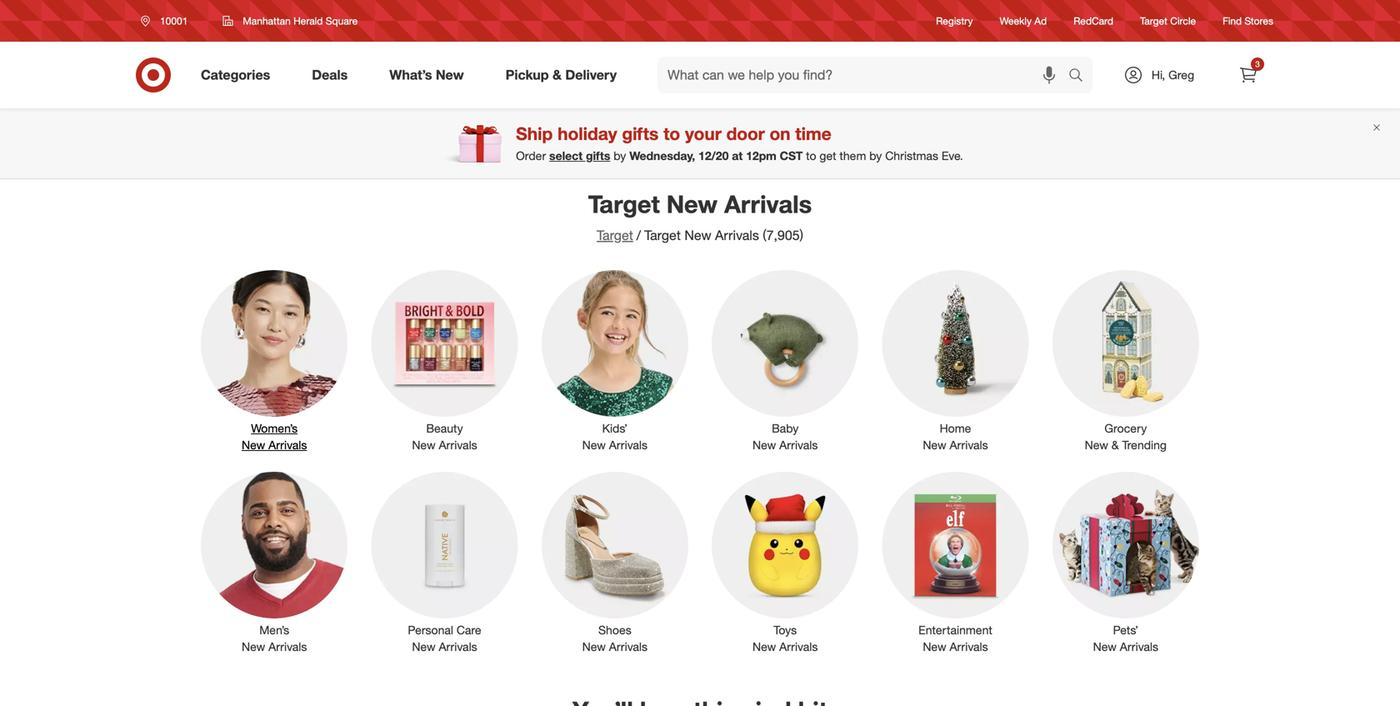 Task type: vqa. For each thing, say whether or not it's contained in the screenshot.
New within the Women's New Arrivals
yes



Task type: describe. For each thing, give the bounding box(es) containing it.
target up target link
[[589, 189, 660, 219]]

1 by from the left
[[614, 149, 627, 163]]

arrivals for pets'
[[1121, 640, 1159, 654]]

pickup & delivery
[[506, 67, 617, 83]]

find stores
[[1223, 15, 1274, 27]]

square
[[326, 15, 358, 27]]

kids' new arrivals
[[583, 421, 648, 452]]

eve.
[[942, 149, 964, 163]]

new for toys
[[753, 640, 777, 654]]

target link
[[597, 227, 634, 244]]

men's
[[260, 623, 289, 638]]

care
[[457, 623, 482, 638]]

arrivals inside personal care new arrivals
[[439, 640, 478, 654]]

wednesday,
[[630, 149, 696, 163]]

entertainment new arrivals
[[919, 623, 993, 654]]

baby new arrivals
[[753, 421, 818, 452]]

& inside the grocery new & trending
[[1112, 438, 1120, 452]]

entertainment
[[919, 623, 993, 638]]

women's
[[251, 421, 298, 436]]

hi,
[[1152, 68, 1166, 82]]

home
[[940, 421, 972, 436]]

new for grocery
[[1085, 438, 1109, 452]]

target left /
[[597, 227, 634, 244]]

10001
[[160, 15, 188, 27]]

target right /
[[645, 227, 681, 244]]

trending
[[1123, 438, 1167, 452]]

beauty
[[426, 421, 463, 436]]

new for shoes
[[583, 640, 606, 654]]

ad
[[1035, 15, 1048, 27]]

pets' new arrivals
[[1094, 623, 1159, 654]]

/
[[637, 227, 641, 244]]

pickup
[[506, 67, 549, 83]]

weekly ad
[[1000, 15, 1048, 27]]

new for what's
[[436, 67, 464, 83]]

ship
[[516, 123, 553, 144]]

on
[[770, 123, 791, 144]]

find
[[1223, 15, 1243, 27]]

new for men's
[[242, 640, 265, 654]]

arrivals for toys
[[780, 640, 818, 654]]

3 link
[[1231, 57, 1268, 93]]

target new arrivals target / target new arrivals (7,905)
[[589, 189, 812, 244]]

registry
[[937, 15, 974, 27]]

12/20
[[699, 149, 729, 163]]

arrivals for target
[[725, 189, 812, 219]]

categories
[[201, 67, 270, 83]]

pets'
[[1114, 623, 1139, 638]]

find stores link
[[1223, 14, 1274, 28]]

arrivals for home
[[950, 438, 989, 452]]

new for home
[[923, 438, 947, 452]]

new for entertainment
[[923, 640, 947, 654]]

0 vertical spatial &
[[553, 67, 562, 83]]

arrivals for baby
[[780, 438, 818, 452]]

baby
[[772, 421, 799, 436]]

weekly
[[1000, 15, 1032, 27]]

registry link
[[937, 14, 974, 28]]

stores
[[1245, 15, 1274, 27]]

arrivals for beauty
[[439, 438, 478, 452]]

arrivals for kids'
[[609, 438, 648, 452]]

arrivals for women's
[[269, 438, 307, 452]]

get
[[820, 149, 837, 163]]

categories link
[[187, 57, 291, 93]]

cst
[[780, 149, 803, 163]]

what's new link
[[375, 57, 485, 93]]

new right /
[[685, 227, 712, 244]]

greg
[[1169, 68, 1195, 82]]

target left "circle"
[[1141, 15, 1168, 27]]

What can we help you find? suggestions appear below search field
[[658, 57, 1073, 93]]

arrivals for entertainment
[[950, 640, 989, 654]]

arrivals for shoes
[[609, 640, 648, 654]]

them
[[840, 149, 867, 163]]

1 vertical spatial gifts
[[586, 149, 611, 163]]

manhattan herald square button
[[212, 6, 369, 36]]



Task type: locate. For each thing, give the bounding box(es) containing it.
arrivals inside home new arrivals
[[950, 438, 989, 452]]

arrivals inside baby new arrivals
[[780, 438, 818, 452]]

arrivals down 'entertainment'
[[950, 640, 989, 654]]

herald
[[294, 15, 323, 27]]

target circle
[[1141, 15, 1197, 27]]

new for beauty
[[412, 438, 436, 452]]

arrivals inside entertainment new arrivals
[[950, 640, 989, 654]]

arrivals down toys
[[780, 640, 818, 654]]

time
[[796, 123, 832, 144]]

arrivals down baby
[[780, 438, 818, 452]]

new down toys
[[753, 640, 777, 654]]

new inside entertainment new arrivals
[[923, 640, 947, 654]]

(7,905)
[[763, 227, 804, 244]]

arrivals down home
[[950, 438, 989, 452]]

your
[[685, 123, 722, 144]]

new for kids'
[[583, 438, 606, 452]]

& down grocery on the bottom of the page
[[1112, 438, 1120, 452]]

holiday
[[558, 123, 618, 144]]

grocery
[[1105, 421, 1148, 436]]

by
[[614, 149, 627, 163], [870, 149, 883, 163]]

0 horizontal spatial gifts
[[586, 149, 611, 163]]

men's new arrivals
[[242, 623, 307, 654]]

new down home
[[923, 438, 947, 452]]

new inside beauty new arrivals
[[412, 438, 436, 452]]

new down grocery on the bottom of the page
[[1085, 438, 1109, 452]]

new for target
[[667, 189, 718, 219]]

arrivals left (7,905)
[[716, 227, 760, 244]]

by right them
[[870, 149, 883, 163]]

0 horizontal spatial &
[[553, 67, 562, 83]]

toys new arrivals
[[753, 623, 818, 654]]

beauty new arrivals
[[412, 421, 478, 452]]

arrivals down women's
[[269, 438, 307, 452]]

new down kids'
[[583, 438, 606, 452]]

circle
[[1171, 15, 1197, 27]]

arrivals
[[725, 189, 812, 219], [716, 227, 760, 244], [269, 438, 307, 452], [439, 438, 478, 452], [609, 438, 648, 452], [780, 438, 818, 452], [950, 438, 989, 452], [269, 640, 307, 654], [439, 640, 478, 654], [609, 640, 648, 654], [780, 640, 818, 654], [950, 640, 989, 654], [1121, 640, 1159, 654]]

new inside home new arrivals
[[923, 438, 947, 452]]

new
[[436, 67, 464, 83], [667, 189, 718, 219], [685, 227, 712, 244], [242, 438, 265, 452], [412, 438, 436, 452], [583, 438, 606, 452], [753, 438, 777, 452], [923, 438, 947, 452], [1085, 438, 1109, 452], [242, 640, 265, 654], [412, 640, 436, 654], [583, 640, 606, 654], [753, 640, 777, 654], [923, 640, 947, 654], [1094, 640, 1117, 654]]

manhattan herald square
[[243, 15, 358, 27]]

to
[[664, 123, 681, 144], [807, 149, 817, 163]]

new for baby
[[753, 438, 777, 452]]

ship holiday gifts to your door on time order select gifts by wednesday, 12/20 at 12pm cst to get them by christmas eve.
[[516, 123, 964, 163]]

arrivals up (7,905)
[[725, 189, 812, 219]]

shoes new arrivals
[[583, 623, 648, 654]]

shoes
[[599, 623, 632, 638]]

&
[[553, 67, 562, 83], [1112, 438, 1120, 452]]

redcard
[[1074, 15, 1114, 27]]

arrivals inside pets' new arrivals
[[1121, 640, 1159, 654]]

toys
[[774, 623, 797, 638]]

arrivals down beauty
[[439, 438, 478, 452]]

arrivals inside the kids' new arrivals
[[609, 438, 648, 452]]

new down women's
[[242, 438, 265, 452]]

gifts
[[622, 123, 659, 144], [586, 149, 611, 163]]

arrivals down kids'
[[609, 438, 648, 452]]

to up wednesday,
[[664, 123, 681, 144]]

to left get
[[807, 149, 817, 163]]

arrivals inside men's new arrivals
[[269, 640, 307, 654]]

grocery new & trending
[[1085, 421, 1167, 452]]

new for pets'
[[1094, 640, 1117, 654]]

what's
[[390, 67, 432, 83]]

new inside men's new arrivals
[[242, 640, 265, 654]]

weekly ad link
[[1000, 14, 1048, 28]]

10001 button
[[130, 6, 205, 36]]

1 vertical spatial &
[[1112, 438, 1120, 452]]

2 by from the left
[[870, 149, 883, 163]]

arrivals for men's
[[269, 640, 307, 654]]

new inside the grocery new & trending
[[1085, 438, 1109, 452]]

target
[[1141, 15, 1168, 27], [589, 189, 660, 219], [597, 227, 634, 244], [645, 227, 681, 244]]

at
[[732, 149, 743, 163]]

deals link
[[298, 57, 369, 93]]

0 horizontal spatial by
[[614, 149, 627, 163]]

1 horizontal spatial by
[[870, 149, 883, 163]]

0 vertical spatial gifts
[[622, 123, 659, 144]]

arrivals inside shoes new arrivals
[[609, 640, 648, 654]]

pickup & delivery link
[[492, 57, 638, 93]]

0 vertical spatial to
[[664, 123, 681, 144]]

target circle link
[[1141, 14, 1197, 28]]

arrivals down pets'
[[1121, 640, 1159, 654]]

personal
[[408, 623, 454, 638]]

women's new arrivals
[[242, 421, 307, 452]]

delivery
[[566, 67, 617, 83]]

new inside women's new arrivals
[[242, 438, 265, 452]]

1 vertical spatial to
[[807, 149, 817, 163]]

search
[[1062, 68, 1102, 85]]

door
[[727, 123, 765, 144]]

search button
[[1062, 57, 1102, 97]]

arrivals down care
[[439, 640, 478, 654]]

new down "12/20"
[[667, 189, 718, 219]]

1 horizontal spatial &
[[1112, 438, 1120, 452]]

0 horizontal spatial to
[[664, 123, 681, 144]]

manhattan
[[243, 15, 291, 27]]

arrivals inside beauty new arrivals
[[439, 438, 478, 452]]

hi, greg
[[1152, 68, 1195, 82]]

new right what's
[[436, 67, 464, 83]]

arrivals inside toys new arrivals
[[780, 640, 818, 654]]

new down shoes
[[583, 640, 606, 654]]

home new arrivals
[[923, 421, 989, 452]]

arrivals down shoes
[[609, 640, 648, 654]]

christmas
[[886, 149, 939, 163]]

& right pickup
[[553, 67, 562, 83]]

what's new
[[390, 67, 464, 83]]

1 horizontal spatial to
[[807, 149, 817, 163]]

new down personal
[[412, 640, 436, 654]]

personal care new arrivals
[[408, 623, 482, 654]]

by down holiday
[[614, 149, 627, 163]]

new inside personal care new arrivals
[[412, 640, 436, 654]]

3
[[1256, 59, 1261, 69]]

redcard link
[[1074, 14, 1114, 28]]

new inside baby new arrivals
[[753, 438, 777, 452]]

order
[[516, 149, 546, 163]]

new inside the kids' new arrivals
[[583, 438, 606, 452]]

new down 'entertainment'
[[923, 640, 947, 654]]

kids'
[[603, 421, 628, 436]]

arrivals inside women's new arrivals
[[269, 438, 307, 452]]

arrivals down "men's"
[[269, 640, 307, 654]]

new inside toys new arrivals
[[753, 640, 777, 654]]

select
[[550, 149, 583, 163]]

1 horizontal spatial gifts
[[622, 123, 659, 144]]

new down beauty
[[412, 438, 436, 452]]

gifts up wednesday,
[[622, 123, 659, 144]]

gifts down holiday
[[586, 149, 611, 163]]

new down baby
[[753, 438, 777, 452]]

12pm
[[746, 149, 777, 163]]

new down "men's"
[[242, 640, 265, 654]]

new inside pets' new arrivals
[[1094, 640, 1117, 654]]

new down pets'
[[1094, 640, 1117, 654]]

deals
[[312, 67, 348, 83]]

new inside shoes new arrivals
[[583, 640, 606, 654]]

new for women's
[[242, 438, 265, 452]]



